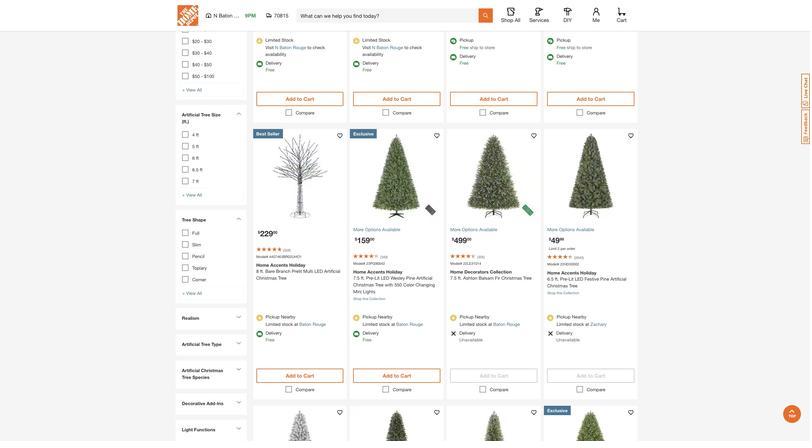 Task type: locate. For each thing, give the bounding box(es) containing it.
1 horizontal spatial delivery unavailable
[[557, 331, 580, 343]]

2 more options available link from the left
[[451, 226, 538, 233]]

- for $50
[[201, 73, 203, 79]]

slim inside 12 ft. pre-lit led westwood slim fir artificial christmas tree with 1,200 warm white micro fairy lights
[[510, 5, 518, 11]]

with left 650
[[385, 12, 394, 17]]

4 stock from the left
[[573, 322, 585, 327]]

0 vertical spatial exclusive
[[354, 131, 374, 137]]

at
[[294, 322, 298, 327], [392, 322, 395, 327], [489, 322, 493, 327], [586, 322, 590, 327]]

feedback link image
[[802, 109, 811, 144]]

( up 4407463br02uho1
[[283, 248, 284, 252]]

home inside home accents holiday 7.5 ft. pre-lit led wesley pine artificial christmas tree with 550 color changing mini lights shop this collection
[[354, 269, 366, 275]]

2 vertical spatial shop
[[354, 297, 362, 301]]

6.5 ft
[[192, 167, 203, 173]]

warm inside "9 ft. pre-lit led westwood fir artificial christmas tree with 800 warm white micro fairy lights"
[[307, 12, 318, 17]]

1 n baton rouge link from the left
[[275, 45, 306, 50]]

shop inside button
[[502, 17, 514, 23]]

all down corner link at bottom left
[[197, 291, 202, 296]]

more
[[354, 227, 364, 232], [451, 227, 461, 232], [548, 227, 558, 232]]

$50 - $100 link
[[192, 73, 214, 79]]

1 horizontal spatial to check availability
[[363, 45, 422, 57]]

pickup for first available for pickup 'icon' from right
[[557, 37, 571, 43]]

slim link
[[192, 242, 201, 248]]

more up 499
[[451, 227, 461, 232]]

00
[[273, 230, 278, 235], [370, 237, 375, 242], [468, 237, 472, 242]]

0 vertical spatial view
[[186, 87, 196, 93]]

1 store from the left
[[485, 45, 495, 50]]

2 more options available from the left
[[451, 227, 498, 232]]

n for 7.5 ft. pre-lit led westwood fir artificial christmas tree with 650 warm white micro fairy lights
[[372, 45, 376, 50]]

00 for 499
[[468, 237, 472, 242]]

lit inside "9 ft. pre-lit led westwood fir artificial christmas tree with 800 warm white micro fairy lights"
[[274, 5, 279, 11]]

fairy
[[257, 19, 266, 24], [354, 19, 363, 24], [476, 19, 486, 24]]

decorative
[[182, 401, 206, 407]]

1 fairy from the left
[[257, 19, 266, 24]]

0 horizontal spatial slim
[[192, 242, 201, 248]]

6.5 inside the home accents holiday 6.5 ft. pre-lit led festive pine artificial christmas tree shop this collection
[[548, 276, 554, 282]]

$ inside '$ 159 00'
[[355, 237, 357, 242]]

00 up model# 23pg90042
[[370, 237, 375, 242]]

artificial inside the home accents holiday 6.5 ft. pre-lit led festive pine artificial christmas tree shop this collection
[[611, 276, 627, 282]]

home down model# 22hd30002
[[548, 270, 561, 276]]

1 horizontal spatial $50
[[204, 62, 212, 67]]

0 vertical spatial + view all
[[182, 87, 202, 93]]

the home depot logo image
[[178, 5, 198, 26]]

visit
[[266, 45, 274, 50], [363, 45, 371, 50]]

2 + from the top
[[182, 192, 185, 198]]

2 check from the left
[[410, 45, 422, 50]]

2 horizontal spatial options
[[560, 227, 575, 232]]

go
[[229, 13, 237, 20]]

accents for limit
[[562, 270, 580, 276]]

- for $10
[[201, 27, 203, 32]]

2 at from the left
[[392, 322, 395, 327]]

delivery free for 2nd available for pickup 'icon' from right
[[460, 53, 476, 66]]

lights inside home accents holiday 7.5 ft. pre-lit led wesley pine artificial christmas tree with 550 color changing mini lights shop this collection
[[363, 289, 376, 295]]

1 vertical spatial available shipping image
[[257, 331, 263, 338]]

0 horizontal spatial check
[[313, 45, 325, 50]]

0 vertical spatial shop this collection link
[[548, 291, 580, 295]]

( up 22hd30002
[[575, 256, 576, 260]]

( for limit
[[575, 256, 576, 260]]

delivery for limited stock for pickup image corresponding to 1st "baton rouge" link from right
[[460, 331, 476, 336]]

stock down 70815
[[282, 37, 294, 43]]

stock down what can we help you find today? search box
[[379, 37, 391, 43]]

delivery free for limited stock for pickup image for "baton rouge" link corresponding to exclusive
[[363, 331, 379, 343]]

$30 - $40 link
[[192, 50, 212, 56]]

limited stock for pickup image for baton rouge
[[257, 315, 263, 322]]

shop this collection link for limit
[[548, 291, 580, 295]]

1 pickup nearby limited stock at baton rouge from the left
[[266, 314, 326, 327]]

3 nearby from the left
[[475, 314, 490, 320]]

1 nearby from the left
[[281, 314, 296, 320]]

7.5 inside 7.5 ft. pre-lit led kenwood fraser flocked artificial christmas tree
[[548, 5, 554, 11]]

0 horizontal spatial $30
[[192, 50, 200, 56]]

view down $50 - $100 link
[[186, 87, 196, 93]]

1 horizontal spatial ship
[[567, 45, 576, 50]]

options up '$ 159 00'
[[365, 227, 381, 232]]

pre- inside the home accents holiday 6.5 ft. pre-lit led festive pine artificial christmas tree shop this collection
[[561, 276, 569, 282]]

all for the + view all link corresponding to tree
[[197, 192, 202, 198]]

cart link
[[615, 8, 629, 23]]

0 horizontal spatial pine
[[407, 276, 416, 281]]

1 horizontal spatial shop this collection link
[[548, 291, 580, 295]]

0 horizontal spatial exclusive
[[354, 131, 374, 137]]

00 for 229
[[273, 230, 278, 235]]

2 vertical spatial view
[[186, 291, 196, 296]]

2 westwood from the left
[[391, 5, 412, 11]]

limited stock for pickup image
[[257, 38, 263, 44], [354, 315, 360, 322], [451, 315, 457, 322]]

view down 7 at the top
[[186, 192, 196, 198]]

$ inside the $ 229 00
[[258, 230, 260, 235]]

7.5
[[354, 5, 360, 11], [548, 5, 554, 11], [354, 276, 360, 281], [451, 276, 457, 281]]

3 + view all link from the top
[[179, 286, 244, 300]]

nearby for 1st "baton rouge" link from right
[[475, 314, 490, 320]]

check for 800
[[313, 45, 325, 50]]

2 pickup free ship to store from the left
[[557, 37, 593, 50]]

4 caret icon image from the top
[[236, 342, 241, 345]]

white for 800
[[320, 12, 331, 17]]

n baton rouge link
[[275, 45, 306, 50], [372, 45, 404, 50]]

lit inside 12 ft. pre-lit led westwood slim fir artificial christmas tree with 1,200 warm white micro fairy lights
[[471, 5, 476, 11]]

) for limit
[[584, 256, 584, 260]]

2 horizontal spatial white
[[451, 19, 462, 24]]

2 nearby from the left
[[378, 314, 393, 320]]

nearby
[[281, 314, 296, 320], [378, 314, 393, 320], [475, 314, 490, 320], [572, 314, 587, 320]]

exclusive for 7.5 ft. pre-lit led wesley pine artificial christmas tree with 550 color changing mini lights image
[[354, 131, 374, 137]]

1 horizontal spatial slim
[[510, 5, 518, 11]]

1 available from the left
[[383, 227, 401, 232]]

2 pickup nearby limited stock at baton rouge from the left
[[363, 314, 423, 327]]

2 store from the left
[[582, 45, 593, 50]]

available shipping image
[[451, 54, 457, 60], [548, 54, 554, 60], [354, 61, 360, 67], [354, 331, 360, 338]]

2 horizontal spatial more options available link
[[548, 226, 635, 233]]

free for first available for pickup 'icon' from right
[[557, 60, 566, 66]]

limited stock down what can we help you find today? search box
[[363, 37, 391, 43]]

delivery
[[460, 53, 476, 59], [557, 53, 573, 59], [266, 60, 282, 66], [363, 60, 379, 66], [266, 331, 282, 336], [363, 331, 379, 336], [460, 331, 476, 336], [557, 331, 573, 336]]

- for $20
[[201, 38, 203, 44]]

shop inside home accents holiday 7.5 ft. pre-lit led wesley pine artificial christmas tree with 550 color changing mini lights shop this collection
[[354, 297, 362, 301]]

tree inside artificial tree size (ft.)
[[201, 112, 210, 117]]

+ view all down corner link at bottom left
[[182, 291, 202, 296]]

at for 1st "baton rouge" link from right
[[489, 322, 493, 327]]

+ view all link down 7 ft link at top left
[[179, 188, 244, 202]]

+ view all for artificial
[[182, 192, 202, 198]]

2 + view all from the top
[[182, 192, 202, 198]]

shop inside the home accents holiday 6.5 ft. pre-lit led festive pine artificial christmas tree shop this collection
[[548, 291, 556, 295]]

ft. inside the home accents holiday 6.5 ft. pre-lit led festive pine artificial christmas tree shop this collection
[[555, 276, 559, 282]]

1 vertical spatial view
[[186, 192, 196, 198]]

model# 23pg90042
[[354, 262, 385, 266]]

6.5 down model# 22hd30002
[[548, 276, 554, 282]]

add
[[286, 96, 296, 102], [383, 96, 393, 102], [480, 96, 490, 102], [577, 96, 587, 102], [286, 373, 296, 379], [383, 373, 393, 379], [480, 373, 490, 379], [577, 373, 587, 379]]

pine right festive
[[601, 276, 610, 282]]

- for $30
[[201, 50, 203, 56]]

$40 down $20 - $30 link
[[204, 50, 212, 56]]

1 caret icon image from the top
[[236, 112, 241, 115]]

add-
[[207, 401, 217, 407]]

1 horizontal spatial store
[[582, 45, 593, 50]]

2 horizontal spatial baton rouge link
[[494, 322, 520, 327]]

12 ft. pre-lit led westwood slim fir artificial christmas tree with 1,200 warm white micro fairy lights link
[[451, 0, 538, 25]]

+
[[182, 87, 185, 93], [182, 192, 185, 198], [182, 291, 185, 296]]

- down $30 - $40
[[201, 62, 203, 67]]

more up 159
[[354, 227, 364, 232]]

1 horizontal spatial shop
[[502, 17, 514, 23]]

more options available link up ( 349 )
[[354, 226, 441, 233]]

$ up limit
[[549, 237, 552, 242]]

2 horizontal spatial more options available
[[548, 227, 595, 232]]

- left $100
[[201, 73, 203, 79]]

0 horizontal spatial this
[[363, 297, 369, 301]]

0 horizontal spatial pickup free ship to store
[[460, 37, 495, 50]]

2 horizontal spatial pickup nearby limited stock at baton rouge
[[460, 314, 520, 327]]

0 horizontal spatial white
[[320, 12, 331, 17]]

fairy inside "9 ft. pre-lit led westwood fir artificial christmas tree with 800 warm white micro fairy lights"
[[257, 19, 266, 24]]

collection
[[490, 269, 512, 275], [564, 291, 580, 295], [370, 297, 386, 301]]

lit inside the home accents holiday 6.5 ft. pre-lit led festive pine artificial christmas tree shop this collection
[[569, 276, 574, 282]]

delivery for first available for pickup 'icon' from right
[[557, 53, 573, 59]]

0 horizontal spatial more options available link
[[354, 226, 441, 233]]

1 horizontal spatial 6.5
[[548, 276, 554, 282]]

diy button
[[558, 8, 579, 23]]

available shipping image
[[257, 61, 263, 67], [257, 331, 263, 338]]

2 vertical spatial + view all
[[182, 291, 202, 296]]

pre- inside 12 ft. pre-lit led westwood slim fir artificial christmas tree with 1,200 warm white micro fairy lights
[[462, 5, 471, 11]]

2 horizontal spatial more
[[548, 227, 558, 232]]

1 vertical spatial $40
[[192, 62, 200, 67]]

2 horizontal spatial collection
[[564, 291, 580, 295]]

accents down 22hd30002
[[562, 270, 580, 276]]

warm right 650
[[404, 12, 416, 17]]

3 westwood from the left
[[487, 5, 508, 11]]

store for 2nd available for pickup 'icon' from right
[[485, 45, 495, 50]]

slim up 1,200
[[510, 5, 518, 11]]

4 nearby from the left
[[572, 314, 587, 320]]

1 horizontal spatial westwood
[[391, 5, 412, 11]]

2 available for pickup image from the left
[[548, 38, 554, 44]]

options for 159
[[365, 227, 381, 232]]

add to cart
[[286, 96, 314, 102], [383, 96, 412, 102], [480, 96, 509, 102], [577, 96, 606, 102], [286, 373, 314, 379], [383, 373, 412, 379], [480, 373, 509, 379], [577, 373, 606, 379]]

2 unavailable from the left
[[557, 337, 580, 343]]

pre-
[[266, 5, 274, 11], [366, 5, 375, 11], [462, 5, 471, 11], [561, 5, 569, 11], [366, 276, 375, 281], [561, 276, 569, 282]]

2 warm from the left
[[404, 12, 416, 17]]

2 horizontal spatial fairy
[[476, 19, 486, 24]]

5 - from the top
[[201, 73, 203, 79]]

changing
[[416, 282, 435, 288]]

pickup nearby limited stock at baton rouge
[[266, 314, 326, 327], [363, 314, 423, 327], [460, 314, 520, 327]]

2 vertical spatial collection
[[370, 297, 386, 301]]

to
[[198, 14, 202, 19], [308, 45, 312, 50], [405, 45, 409, 50], [480, 45, 484, 50], [577, 45, 581, 50], [297, 96, 302, 102], [394, 96, 399, 102], [492, 96, 497, 102], [589, 96, 594, 102], [297, 373, 302, 379], [394, 373, 399, 379], [492, 373, 497, 379], [589, 373, 594, 379]]

warm for 650
[[404, 12, 416, 17]]

pre- for 12 ft. pre-lit led westwood slim fir artificial christmas tree with 1,200 warm white micro fairy lights
[[462, 5, 471, 11]]

compare
[[296, 110, 315, 116], [393, 110, 412, 116], [490, 110, 509, 116], [587, 110, 606, 116], [296, 387, 315, 393], [393, 387, 412, 393], [490, 387, 509, 393], [587, 387, 606, 393]]

1 stock from the left
[[282, 322, 293, 327]]

tree shape link
[[179, 213, 244, 228]]

limit 2 per order
[[549, 247, 576, 251]]

7.5 inside 7.5 ft. pre-lit led westwood fir artificial christmas tree with 650 warm white micro fairy lights
[[354, 5, 360, 11]]

0 horizontal spatial 00
[[273, 230, 278, 235]]

shop this collection link down model# 22hd30002
[[548, 291, 580, 295]]

holiday up prelit
[[290, 263, 306, 268]]

fir inside "9 ft. pre-lit led westwood fir artificial christmas tree with 800 warm white micro fairy lights"
[[313, 5, 318, 11]]

limited inside pickup nearby limited stock at zachary
[[557, 322, 572, 327]]

more options available link up ( 356 )
[[451, 226, 538, 233]]

1 available for pickup image from the left
[[451, 38, 457, 44]]

$50 up $100
[[204, 62, 212, 67]]

westwood
[[290, 5, 312, 11], [391, 5, 412, 11], [487, 5, 508, 11]]

caret icon image inside realism "link"
[[236, 316, 241, 319]]

650
[[395, 12, 402, 17]]

accents up branch
[[271, 263, 288, 268]]

led inside 7.5 ft. pre-lit led kenwood fraser flocked artificial christmas tree
[[575, 5, 584, 11]]

$20 right $10
[[204, 27, 212, 32]]

limited stock down 70815 button
[[266, 37, 294, 43]]

holiday for 159
[[387, 269, 403, 275]]

2 baton rouge link from the left
[[397, 322, 423, 327]]

branch
[[276, 269, 291, 274]]

warm for 800
[[307, 12, 318, 17]]

services
[[530, 17, 550, 23]]

more for 499
[[451, 227, 461, 232]]

accents down 23pg90042 in the left of the page
[[368, 269, 385, 275]]

holiday up festive
[[581, 270, 597, 276]]

led inside home accents holiday 7.5 ft. pre-lit led wesley pine artificial christmas tree with 550 color changing mini lights shop this collection
[[381, 276, 390, 281]]

0 horizontal spatial $20
[[192, 38, 200, 44]]

0 horizontal spatial store
[[485, 45, 495, 50]]

model# left 23pg90042 in the left of the page
[[354, 262, 366, 266]]

caret icon image inside artificial tree size (ft.) link
[[236, 112, 241, 115]]

holiday inside the home accents holiday 6.5 ft. pre-lit led festive pine artificial christmas tree shop this collection
[[581, 270, 597, 276]]

2
[[558, 247, 560, 251]]

0 vertical spatial available shipping image
[[257, 61, 263, 67]]

1 check from the left
[[313, 45, 325, 50]]

at inside pickup nearby limited stock at zachary
[[586, 322, 590, 327]]

shop this collection link down mini on the bottom left of page
[[354, 297, 386, 301]]

ft for 6.5 ft
[[200, 167, 203, 173]]

more options available up the 98
[[548, 227, 595, 232]]

6.5 up 7 ft
[[192, 167, 199, 173]]

home accents holiday 7.5 ft. pre-lit led wesley pine artificial christmas tree with 550 color changing mini lights shop this collection
[[354, 269, 435, 301]]

1 horizontal spatial holiday
[[387, 269, 403, 275]]

3 + view all from the top
[[182, 291, 202, 296]]

all down $50 - $100 link
[[197, 87, 202, 93]]

led inside the home accents holiday 6.5 ft. pre-lit led festive pine artificial christmas tree shop this collection
[[575, 276, 584, 282]]

2 - from the top
[[201, 38, 203, 44]]

1 westwood from the left
[[290, 5, 312, 11]]

- down $10 - $20 link
[[201, 38, 203, 44]]

warm inside 7.5 ft. pre-lit led westwood fir artificial christmas tree with 650 warm white micro fairy lights
[[404, 12, 416, 17]]

1 horizontal spatial pickup free ship to store
[[557, 37, 593, 50]]

6.5 ft. pre-lit led festive pine flocked artificial christmas tree image
[[253, 406, 347, 442]]

with left 550
[[385, 282, 394, 288]]

0 horizontal spatial collection
[[370, 297, 386, 301]]

home up the 8
[[257, 263, 269, 268]]

2 options from the left
[[462, 227, 478, 232]]

$10
[[192, 27, 200, 32]]

delivery for the left limited stock for pickup image
[[266, 60, 282, 66]]

options for 499
[[462, 227, 478, 232]]

4 - from the top
[[201, 62, 203, 67]]

all left services
[[515, 17, 521, 23]]

7.5 ft. pre-lit led wesley pine artificial christmas tree with 550 color changing mini lights image
[[350, 129, 444, 223]]

pre- inside 7.5 ft. pre-lit led westwood fir artificial christmas tree with 650 warm white micro fairy lights
[[366, 5, 375, 11]]

2 n baton rouge link from the left
[[372, 45, 404, 50]]

1 vertical spatial + view all
[[182, 192, 202, 198]]

limited stock for pickup image for zachary
[[548, 315, 554, 322]]

warm right 800
[[307, 12, 318, 17]]

3 fairy from the left
[[476, 19, 486, 24]]

1 visit n baton rouge from the left
[[266, 45, 306, 50]]

1 more options available link from the left
[[354, 226, 441, 233]]

$40
[[204, 50, 212, 56], [192, 62, 200, 67]]

pre- inside "9 ft. pre-lit led westwood fir artificial christmas tree with 800 warm white micro fairy lights"
[[266, 5, 274, 11]]

home for home decorators collection 7.5 ft. ashton balsam fir christmas tree
[[451, 269, 464, 275]]

available for pickup image
[[451, 38, 457, 44], [548, 38, 554, 44]]

1 availability from the left
[[266, 51, 287, 57]]

0 horizontal spatial baton rouge link
[[300, 322, 326, 327]]

) for 499
[[484, 255, 485, 259]]

festive
[[585, 276, 600, 282]]

$ inside "$ 499 00"
[[452, 237, 455, 242]]

with inside home accents holiday 7.5 ft. pre-lit led wesley pine artificial christmas tree with 550 color changing mini lights shop this collection
[[385, 282, 394, 288]]

2 horizontal spatial n
[[372, 45, 376, 50]]

+ view all down 7 at the top
[[182, 192, 202, 198]]

ship for 2nd available for pickup 'icon' from right
[[470, 45, 479, 50]]

westwood up 650
[[391, 5, 412, 11]]

pickup for limited stock for pickup icon associated with baton rouge
[[266, 314, 280, 320]]

christmas inside artificial christmas tree species
[[201, 368, 223, 374]]

1 view from the top
[[186, 87, 196, 93]]

lights inside "9 ft. pre-lit led westwood fir artificial christmas tree with 800 warm white micro fairy lights"
[[268, 19, 280, 24]]

1 horizontal spatial limited stock for pickup image
[[354, 315, 360, 322]]

more options available up "$ 499 00"
[[451, 227, 498, 232]]

to check availability for 650
[[363, 45, 422, 57]]

free
[[460, 45, 469, 50], [557, 45, 566, 50], [460, 60, 469, 66], [557, 60, 566, 66], [266, 67, 275, 72], [363, 67, 372, 72], [266, 337, 275, 343], [363, 337, 372, 343]]

caret icon image
[[236, 112, 241, 115], [236, 218, 241, 220], [236, 316, 241, 319], [236, 342, 241, 345], [236, 368, 241, 371], [236, 401, 241, 404], [236, 428, 241, 431]]

pine up "color"
[[407, 276, 416, 281]]

lit inside 7.5 ft. pre-lit led kenwood fraser flocked artificial christmas tree
[[569, 5, 574, 11]]

westwood up shop all
[[487, 5, 508, 11]]

home down model# 22le31014
[[451, 269, 464, 275]]

1 more options available from the left
[[354, 227, 401, 232]]

0 vertical spatial this
[[557, 291, 563, 295]]

2 fairy from the left
[[354, 19, 363, 24]]

more up 49
[[548, 227, 558, 232]]

more options available link up order
[[548, 226, 635, 233]]

ship
[[470, 45, 479, 50], [567, 45, 576, 50]]

westwood for with
[[487, 5, 508, 11]]

artificial inside artificial christmas tree species
[[182, 368, 200, 374]]

2 available shipping image from the top
[[257, 331, 263, 338]]

$ inside $ 49 98
[[549, 237, 552, 242]]

delivery unavailable for 499
[[460, 331, 483, 343]]

warm right 1,200
[[522, 12, 534, 17]]

1 vertical spatial $50
[[192, 73, 200, 79]]

white inside 7.5 ft. pre-lit led westwood fir artificial christmas tree with 650 warm white micro fairy lights
[[417, 12, 428, 17]]

model# for 159
[[354, 262, 366, 266]]

with inside 12 ft. pre-lit led westwood slim fir artificial christmas tree with 1,200 warm white micro fairy lights
[[500, 12, 508, 17]]

westwood inside 7.5 ft. pre-lit led westwood fir artificial christmas tree with 650 warm white micro fairy lights
[[391, 5, 412, 11]]

0 horizontal spatial 6.5
[[192, 167, 199, 173]]

westwood for 650
[[391, 5, 412, 11]]

delivery free for first available for pickup 'icon' from right
[[557, 53, 573, 66]]

white inside 12 ft. pre-lit led westwood slim fir artificial christmas tree with 1,200 warm white micro fairy lights
[[451, 19, 462, 24]]

home inside home accents holiday 8 ft. bare branch prelit multi led artificial christmas tree
[[257, 263, 269, 268]]

more options available
[[354, 227, 401, 232], [451, 227, 498, 232], [548, 227, 595, 232]]

ins
[[217, 401, 224, 407]]

2 available from the left
[[480, 227, 498, 232]]

tree inside artificial christmas tree species
[[182, 375, 191, 380]]

1 vertical spatial 6.5
[[548, 276, 554, 282]]

nearby for zachary link
[[572, 314, 587, 320]]

6 caret icon image from the top
[[236, 401, 241, 404]]

2 horizontal spatial warm
[[522, 12, 534, 17]]

3 at from the left
[[489, 322, 493, 327]]

availability for 9 ft. pre-lit led westwood fir artificial christmas tree with 800 warm white micro fairy lights
[[266, 51, 287, 57]]

more options available link
[[354, 226, 441, 233], [451, 226, 538, 233], [548, 226, 635, 233]]

$30 down $20 - $30 link
[[192, 50, 200, 56]]

artificial inside home accents holiday 7.5 ft. pre-lit led wesley pine artificial christmas tree with 550 color changing mini lights shop this collection
[[417, 276, 433, 281]]

7.5 ft. ashton balsam fir christmas tree image
[[448, 129, 541, 223]]

9
[[257, 5, 259, 11]]

2 view from the top
[[186, 192, 196, 198]]

2 vertical spatial +
[[182, 291, 185, 296]]

1 to check availability from the left
[[266, 45, 325, 57]]

available up ( 349 )
[[383, 227, 401, 232]]

- right $10
[[201, 27, 203, 32]]

3 caret icon image from the top
[[236, 316, 241, 319]]

ft
[[196, 132, 199, 138], [196, 144, 199, 149], [196, 155, 199, 161], [200, 167, 203, 173], [196, 179, 199, 184]]

pre- inside 7.5 ft. pre-lit led kenwood fraser flocked artificial christmas tree
[[561, 5, 569, 11]]

available shipping image for visit
[[257, 61, 263, 67]]

2 more from the left
[[451, 227, 461, 232]]

7.5 ft. pre-lit led kenwood fraser flocked artificial christmas tree link
[[548, 0, 635, 18]]

1 horizontal spatial n baton rouge link
[[372, 45, 404, 50]]

1 visit from the left
[[266, 45, 274, 50]]

2 stock from the left
[[379, 37, 391, 43]]

0 vertical spatial collection
[[490, 269, 512, 275]]

micro
[[333, 12, 344, 17], [430, 12, 441, 17], [464, 19, 475, 24]]

229
[[260, 229, 273, 238]]

0 horizontal spatial visit
[[266, 45, 274, 50]]

baton rouge link
[[300, 322, 326, 327], [397, 322, 423, 327], [494, 322, 520, 327]]

2 horizontal spatial accents
[[562, 270, 580, 276]]

0 vertical spatial slim
[[510, 5, 518, 11]]

2 visit from the left
[[363, 45, 371, 50]]

$
[[258, 230, 260, 235], [355, 237, 357, 242], [452, 237, 455, 242], [549, 237, 552, 242]]

1 stock from the left
[[282, 37, 294, 43]]

) for 159
[[387, 255, 388, 259]]

all
[[515, 17, 521, 23], [197, 87, 202, 93], [197, 192, 202, 198], [197, 291, 202, 296]]

$ up the model# 4407463br02uho1
[[258, 230, 260, 235]]

store for first available for pickup 'icon' from right
[[582, 45, 593, 50]]

pine inside the home accents holiday 6.5 ft. pre-lit led festive pine artificial christmas tree shop this collection
[[601, 276, 610, 282]]

ft for 6 ft
[[196, 155, 199, 161]]

westwood up 800
[[290, 5, 312, 11]]

1 horizontal spatial visit n baton rouge
[[363, 45, 404, 50]]

micro inside 7.5 ft. pre-lit led westwood fir artificial christmas tree with 650 warm white micro fairy lights
[[430, 12, 441, 17]]

ft. inside home accents holiday 7.5 ft. pre-lit led wesley pine artificial christmas tree with 550 color changing mini lights shop this collection
[[361, 276, 365, 281]]

check
[[313, 45, 325, 50], [410, 45, 422, 50]]

tree inside home accents holiday 7.5 ft. pre-lit led wesley pine artificial christmas tree with 550 color changing mini lights shop this collection
[[375, 282, 384, 288]]

delivery for limited stock for pickup image for "baton rouge" link corresponding to exclusive
[[363, 331, 379, 336]]

1 horizontal spatial more
[[451, 227, 461, 232]]

6 ft link
[[192, 155, 199, 161]]

00 inside the $ 229 00
[[273, 230, 278, 235]]

rouge
[[234, 12, 249, 18], [293, 45, 306, 50], [390, 45, 404, 50], [313, 322, 326, 327], [410, 322, 423, 327], [507, 322, 520, 327]]

$50 down $40 - $50
[[192, 73, 200, 79]]

all down 7 ft link at top left
[[197, 192, 202, 198]]

2 delivery unavailable from the left
[[557, 331, 580, 343]]

3 warm from the left
[[522, 12, 534, 17]]

lights
[[268, 19, 280, 24], [365, 19, 377, 24], [487, 19, 500, 24], [363, 289, 376, 295]]

white right 800
[[320, 12, 331, 17]]

caret icon image inside the tree shape link
[[236, 218, 241, 220]]

1 limited stock from the left
[[266, 37, 294, 43]]

$ up model# 22le31014
[[452, 237, 455, 242]]

full
[[192, 230, 200, 236]]

westwood inside "9 ft. pre-lit led westwood fir artificial christmas tree with 800 warm white micro fairy lights"
[[290, 5, 312, 11]]

1 + view all link from the top
[[179, 83, 244, 97]]

3 - from the top
[[201, 50, 203, 56]]

+ view all for tree
[[182, 291, 202, 296]]

0 horizontal spatial warm
[[307, 12, 318, 17]]

0 horizontal spatial more options available
[[354, 227, 401, 232]]

1 more from the left
[[354, 227, 364, 232]]

1 horizontal spatial this
[[557, 291, 563, 295]]

1 horizontal spatial more options available link
[[451, 226, 538, 233]]

white right 650
[[417, 12, 428, 17]]

1,200
[[509, 12, 521, 17]]

with left 1,200
[[500, 12, 508, 17]]

$50
[[204, 62, 212, 67], [192, 73, 200, 79]]

2 limited stock from the left
[[363, 37, 391, 43]]

white down "12" on the top right
[[451, 19, 462, 24]]

0 horizontal spatial shop
[[354, 297, 362, 301]]

with left 800
[[288, 12, 297, 17]]

00 inside '$ 159 00'
[[370, 237, 375, 242]]

$30 up $30 - $40
[[204, 38, 212, 44]]

nearby for "baton rouge" link corresponding to exclusive
[[378, 314, 393, 320]]

2 ship from the left
[[567, 45, 576, 50]]

0 vertical spatial $30
[[204, 38, 212, 44]]

tree inside 12 ft. pre-lit led westwood slim fir artificial christmas tree with 1,200 warm white micro fairy lights
[[490, 12, 498, 17]]

accents inside home accents holiday 7.5 ft. pre-lit led wesley pine artificial christmas tree with 550 color changing mini lights shop this collection
[[368, 269, 385, 275]]

5 caret icon image from the top
[[236, 368, 241, 371]]

0 horizontal spatial n baton rouge link
[[275, 45, 306, 50]]

1 options from the left
[[365, 227, 381, 232]]

- down $20 - $30 link
[[201, 50, 203, 56]]

caret icon image for light functions
[[236, 428, 241, 431]]

1 horizontal spatial collection
[[490, 269, 512, 275]]

micro inside "9 ft. pre-lit led westwood fir artificial christmas tree with 800 warm white micro fairy lights"
[[333, 12, 344, 17]]

delivery free
[[460, 53, 476, 66], [557, 53, 573, 66], [266, 60, 282, 72], [363, 60, 379, 72], [266, 331, 282, 343], [363, 331, 379, 343]]

visit for 9 ft. pre-lit led westwood fir artificial christmas tree with 800 warm white micro fairy lights
[[266, 45, 274, 50]]

3 + from the top
[[182, 291, 185, 296]]

00 up 22le31014
[[468, 237, 472, 242]]

1 at from the left
[[294, 322, 298, 327]]

0 vertical spatial 6.5
[[192, 167, 199, 173]]

356
[[478, 255, 484, 259]]

nearby inside pickup nearby limited stock at zachary
[[572, 314, 587, 320]]

$ 49 98
[[549, 236, 565, 245]]

more options available up '$ 159 00'
[[354, 227, 401, 232]]

3 more options available link from the left
[[548, 226, 635, 233]]

8 ft. bare branch prelit multi led artificial christmas tree image
[[253, 129, 347, 223]]

1 warm from the left
[[307, 12, 318, 17]]

7.5 ft. pre-lit led jackson noble fir slim artificial christmas tree image
[[448, 406, 541, 442]]

ft. inside 7.5 ft. pre-lit led westwood fir artificial christmas tree with 650 warm white micro fairy lights
[[361, 5, 365, 11]]

$ 159 00
[[355, 236, 375, 245]]

fir
[[313, 5, 318, 11], [414, 5, 419, 11], [520, 5, 525, 11], [496, 276, 501, 281]]

1 vertical spatial this
[[363, 297, 369, 301]]

1 horizontal spatial accents
[[368, 269, 385, 275]]

1 horizontal spatial unavailable
[[557, 337, 580, 343]]

+ view all link for shape
[[179, 286, 244, 300]]

6.5 ft link
[[192, 167, 203, 173]]

2 visit n baton rouge from the left
[[363, 45, 404, 50]]

1 pickup free ship to store from the left
[[460, 37, 495, 50]]

1 vertical spatial +
[[182, 192, 185, 198]]

$40 down $30 - $40
[[192, 62, 200, 67]]

$ for 49
[[549, 237, 552, 242]]

+ view all down $50 - $100 link
[[182, 87, 202, 93]]

options up "$ 499 00"
[[462, 227, 478, 232]]

holiday inside home accents holiday 7.5 ft. pre-lit led wesley pine artificial christmas tree with 550 color changing mini lights shop this collection
[[387, 269, 403, 275]]

3 view from the top
[[186, 291, 196, 296]]

caret icon image for artificial tree type
[[236, 342, 241, 345]]

pre- for 7.5 ft. pre-lit led kenwood fraser flocked artificial christmas tree
[[561, 5, 569, 11]]

2 horizontal spatial westwood
[[487, 5, 508, 11]]

1 horizontal spatial micro
[[430, 12, 441, 17]]

2 + view all link from the top
[[179, 188, 244, 202]]

3 pickup nearby limited stock at baton rouge from the left
[[460, 314, 520, 327]]

slim down full link
[[192, 242, 201, 248]]

+ view all link down $100
[[179, 83, 244, 97]]

00 up the model# 4407463br02uho1
[[273, 230, 278, 235]]

free for 2nd available for pickup 'icon' from right
[[460, 60, 469, 66]]

model# left 22le31014
[[451, 262, 463, 266]]

home down model# 23pg90042
[[354, 269, 366, 275]]

1 horizontal spatial available
[[480, 227, 498, 232]]

1 vertical spatial shop
[[548, 291, 556, 295]]

1 baton rouge link from the left
[[300, 322, 326, 327]]

+ view all link down corner link at bottom left
[[179, 286, 244, 300]]

christmas
[[257, 12, 277, 17], [354, 12, 374, 17], [468, 12, 489, 17], [583, 12, 603, 17], [257, 276, 277, 281], [502, 276, 522, 281], [354, 282, 374, 288], [548, 283, 568, 289], [201, 368, 223, 374]]

add to cart button
[[257, 92, 344, 106], [354, 92, 441, 106], [451, 92, 538, 106], [548, 92, 635, 106], [257, 369, 344, 383], [354, 369, 441, 383], [451, 369, 538, 383], [548, 369, 635, 383]]

2 horizontal spatial shop
[[548, 291, 556, 295]]

2 to check availability from the left
[[363, 45, 422, 57]]

ft for 7 ft
[[196, 179, 199, 184]]

2 stock from the left
[[379, 322, 390, 327]]

artificial inside home accents holiday 8 ft. bare branch prelit multi led artificial christmas tree
[[324, 269, 341, 274]]

1 available shipping image from the top
[[257, 61, 263, 67]]

visit n baton rouge
[[266, 45, 306, 50], [363, 45, 404, 50]]

model# down limit
[[548, 262, 560, 267]]

1 horizontal spatial warm
[[404, 12, 416, 17]]

)
[[290, 248, 291, 252], [387, 255, 388, 259], [484, 255, 485, 259], [584, 256, 584, 260]]

4 at from the left
[[586, 322, 590, 327]]

0 vertical spatial +
[[182, 87, 185, 93]]

decorators
[[465, 269, 489, 275]]

( up 23pg90042 in the left of the page
[[381, 255, 381, 259]]

options up the 98
[[560, 227, 575, 232]]

1 unavailable from the left
[[460, 337, 483, 343]]

n
[[214, 12, 218, 18], [275, 45, 279, 50], [372, 45, 376, 50]]

home inside home decorators collection 7.5 ft. ashton balsam fir christmas tree
[[451, 269, 464, 275]]

0 vertical spatial + view all link
[[179, 83, 244, 97]]

caret icon image inside artificial christmas tree species link
[[236, 368, 241, 371]]

home for home accents holiday 8 ft. bare branch prelit multi led artificial christmas tree
[[257, 263, 269, 268]]

1 horizontal spatial pine
[[601, 276, 610, 282]]

7.5 ft. aldon balsam fir pre-lit led artificial tree image
[[545, 406, 639, 442]]

1 horizontal spatial visit
[[363, 45, 371, 50]]

3 options from the left
[[560, 227, 575, 232]]

1 horizontal spatial availability
[[363, 51, 384, 57]]

pine inside home accents holiday 7.5 ft. pre-lit led wesley pine artificial christmas tree with 550 color changing mini lights shop this collection
[[407, 276, 416, 281]]

accents inside the home accents holiday 6.5 ft. pre-lit led festive pine artificial christmas tree shop this collection
[[562, 270, 580, 276]]

accents
[[271, 263, 288, 268], [368, 269, 385, 275], [562, 270, 580, 276]]

0 vertical spatial shop
[[502, 17, 514, 23]]

limited stock for pickup image
[[354, 38, 360, 44], [257, 315, 263, 322], [548, 315, 554, 322], [451, 331, 457, 337], [548, 331, 554, 337]]

1 delivery unavailable from the left
[[460, 331, 483, 343]]

stock inside pickup nearby limited stock at zachary
[[573, 322, 585, 327]]

available up 356
[[480, 227, 498, 232]]

1 vertical spatial shop this collection link
[[354, 297, 386, 301]]

1 - from the top
[[201, 27, 203, 32]]

7 caret icon image from the top
[[236, 428, 241, 431]]

price-range-lowerBound telephone field
[[179, 10, 196, 23]]

collection inside home decorators collection 7.5 ft. ashton balsam fir christmas tree
[[490, 269, 512, 275]]

7.5 inside home accents holiday 7.5 ft. pre-lit led wesley pine artificial christmas tree with 550 color changing mini lights shop this collection
[[354, 276, 360, 281]]

2 caret icon image from the top
[[236, 218, 241, 220]]

pine for 159
[[407, 276, 416, 281]]

available for 499
[[480, 227, 498, 232]]

1 vertical spatial + view all link
[[179, 188, 244, 202]]

$20 down $10
[[192, 38, 200, 44]]

limited stock
[[266, 37, 294, 43], [363, 37, 391, 43]]

0 horizontal spatial westwood
[[290, 5, 312, 11]]

view for artificial
[[186, 192, 196, 198]]

2 availability from the left
[[363, 51, 384, 57]]

$ up model# 23pg90042
[[355, 237, 357, 242]]

( up 22le31014
[[478, 255, 478, 259]]

view for tree
[[186, 291, 196, 296]]

1 horizontal spatial pickup nearby limited stock at baton rouge
[[363, 314, 423, 327]]

1 ship from the left
[[470, 45, 479, 50]]

1 horizontal spatial 00
[[370, 237, 375, 242]]

( 349 )
[[381, 255, 388, 259]]

view down the corner
[[186, 291, 196, 296]]

holiday up wesley
[[387, 269, 403, 275]]

led inside home accents holiday 8 ft. bare branch prelit multi led artificial christmas tree
[[315, 269, 323, 274]]

0 horizontal spatial stock
[[282, 37, 294, 43]]

$20
[[204, 27, 212, 32], [192, 38, 200, 44]]

best
[[257, 131, 266, 137]]

available up 2640
[[577, 227, 595, 232]]

home inside the home accents holiday 6.5 ft. pre-lit led festive pine artificial christmas tree shop this collection
[[548, 270, 561, 276]]



Task type: vqa. For each thing, say whether or not it's contained in the screenshot.
the right THE ROOMS.
no



Task type: describe. For each thing, give the bounding box(es) containing it.
white for 650
[[417, 12, 428, 17]]

delivery for 2nd available for pickup 'icon' from right
[[460, 53, 476, 59]]

n baton rouge link for 800
[[275, 45, 306, 50]]

artificial inside 12 ft. pre-lit led westwood slim fir artificial christmas tree with 1,200 warm white micro fairy lights
[[451, 12, 467, 17]]

pre- inside home accents holiday 7.5 ft. pre-lit led wesley pine artificial christmas tree with 550 color changing mini lights shop this collection
[[366, 276, 375, 281]]

What can we help you find today? search field
[[301, 9, 479, 22]]

caret icon image for artificial tree size (ft.)
[[236, 112, 241, 115]]

free for limited stock for pickup icon associated with n baton rouge
[[363, 67, 372, 72]]

more options available for 159
[[354, 227, 401, 232]]

accents for 159
[[368, 269, 385, 275]]

( 356 )
[[478, 255, 485, 259]]

12 ft. pre-lit led westwood slim fir artificial christmas tree with 1,200 warm white micro fairy lights
[[451, 5, 534, 24]]

wesley
[[391, 276, 405, 281]]

light functions link
[[179, 423, 244, 438]]

$20 - $30 link
[[192, 38, 212, 44]]

$20 - $30
[[192, 38, 212, 44]]

limited stock for 9 ft. pre-lit led westwood fir artificial christmas tree with 800 warm white micro fairy lights
[[266, 37, 294, 43]]

zachary link
[[591, 322, 607, 327]]

baton rouge link for exclusive
[[397, 322, 423, 327]]

lit for 7.5 ft. pre-lit led kenwood fraser flocked artificial christmas tree
[[569, 5, 574, 11]]

model# for limit
[[548, 262, 560, 267]]

christmas inside home accents holiday 7.5 ft. pre-lit led wesley pine artificial christmas tree with 550 color changing mini lights shop this collection
[[354, 282, 374, 288]]

per
[[561, 247, 566, 251]]

model# for 499
[[451, 262, 463, 266]]

this inside the home accents holiday 6.5 ft. pre-lit led festive pine artificial christmas tree shop this collection
[[557, 291, 563, 295]]

mini
[[354, 289, 362, 295]]

realism link
[[179, 312, 244, 327]]

(ft.)
[[182, 119, 189, 124]]

0 vertical spatial $50
[[204, 62, 212, 67]]

tree inside home decorators collection 7.5 ft. ashton balsam fir christmas tree
[[524, 276, 532, 281]]

5 ft link
[[192, 144, 199, 149]]

7.5 ft. pre-lit led westwood fir artificial christmas tree with 650 warm white micro fairy lights
[[354, 5, 441, 24]]

micro for 9 ft. pre-lit led westwood fir artificial christmas tree with 800 warm white micro fairy lights
[[333, 12, 344, 17]]

$ for 499
[[452, 237, 455, 242]]

fairy for 7.5 ft. pre-lit led westwood fir artificial christmas tree with 650 warm white micro fairy lights
[[354, 19, 363, 24]]

( for 499
[[478, 255, 478, 259]]

with inside "9 ft. pre-lit led westwood fir artificial christmas tree with 800 warm white micro fairy lights"
[[288, 12, 297, 17]]

7.5 ft. pre-lit led festive pine artificial christmas tree image
[[350, 406, 444, 442]]

led inside "9 ft. pre-lit led westwood fir artificial christmas tree with 800 warm white micro fairy lights"
[[280, 5, 289, 11]]

artificial christmas tree species
[[182, 368, 223, 380]]

tree inside 7.5 ft. pre-lit led kenwood fraser flocked artificial christmas tree
[[604, 12, 613, 17]]

model# 4407463br02uho1
[[257, 255, 302, 259]]

westwood for 800
[[290, 5, 312, 11]]

visit n baton rouge for 650
[[363, 45, 404, 50]]

326
[[284, 248, 290, 252]]

ft. inside 12 ft. pre-lit led westwood slim fir artificial christmas tree with 1,200 warm white micro fairy lights
[[457, 5, 461, 11]]

limit
[[549, 247, 557, 251]]

70815
[[274, 12, 289, 18]]

fairy inside 12 ft. pre-lit led westwood slim fir artificial christmas tree with 1,200 warm white micro fairy lights
[[476, 19, 486, 24]]

christmas inside 7.5 ft. pre-lit led westwood fir artificial christmas tree with 650 warm white micro fairy lights
[[354, 12, 374, 17]]

limited stock for pickup image for "baton rouge" link corresponding to exclusive
[[354, 315, 360, 322]]

$ for 229
[[258, 230, 260, 235]]

0 horizontal spatial $40
[[192, 62, 200, 67]]

multi
[[304, 269, 313, 274]]

0 horizontal spatial n
[[214, 12, 218, 18]]

artificial inside "9 ft. pre-lit led westwood fir artificial christmas tree with 800 warm white micro fairy lights"
[[319, 5, 335, 11]]

shop all button
[[501, 8, 522, 23]]

artificial tree type
[[182, 342, 222, 347]]

23pg90042
[[367, 262, 385, 266]]

at for zachary link
[[586, 322, 590, 327]]

22hd30002
[[561, 262, 580, 267]]

christmas inside 7.5 ft. pre-lit led kenwood fraser flocked artificial christmas tree
[[583, 12, 603, 17]]

prelit
[[292, 269, 302, 274]]

micro inside 12 ft. pre-lit led westwood slim fir artificial christmas tree with 1,200 warm white micro fairy lights
[[464, 19, 475, 24]]

+ for tree shape
[[182, 291, 185, 296]]

led inside 12 ft. pre-lit led westwood slim fir artificial christmas tree with 1,200 warm white micro fairy lights
[[477, 5, 486, 11]]

delivery free for limited stock for pickup icon associated with baton rouge
[[266, 331, 282, 343]]

limited stock for pickup image for n baton rouge
[[354, 38, 360, 44]]

1 + view all from the top
[[182, 87, 202, 93]]

species
[[193, 375, 210, 380]]

1 vertical spatial $20
[[192, 38, 200, 44]]

0 horizontal spatial limited stock for pickup image
[[257, 38, 263, 44]]

6
[[192, 155, 195, 161]]

tree inside 7.5 ft. pre-lit led westwood fir artificial christmas tree with 650 warm white micro fairy lights
[[375, 12, 384, 17]]

+ for artificial tree size (ft.)
[[182, 192, 185, 198]]

shape
[[193, 217, 206, 223]]

artificial christmas tree species link
[[179, 364, 244, 386]]

$10 - $20
[[192, 27, 212, 32]]

with inside 7.5 ft. pre-lit led westwood fir artificial christmas tree with 650 warm white micro fairy lights
[[385, 12, 394, 17]]

christmas inside 12 ft. pre-lit led westwood slim fir artificial christmas tree with 1,200 warm white micro fairy lights
[[468, 12, 489, 17]]

free for the left limited stock for pickup image
[[266, 67, 275, 72]]

6 ft
[[192, 155, 199, 161]]

this inside home accents holiday 7.5 ft. pre-lit led wesley pine artificial christmas tree with 550 color changing mini lights shop this collection
[[363, 297, 369, 301]]

free for limited stock for pickup image for "baton rouge" link corresponding to exclusive
[[363, 337, 372, 343]]

at for "baton rouge" link corresponding to exclusive
[[392, 322, 395, 327]]

lights inside 7.5 ft. pre-lit led westwood fir artificial christmas tree with 650 warm white micro fairy lights
[[365, 19, 377, 24]]

lit for 12 ft. pre-lit led westwood slim fir artificial christmas tree with 1,200 warm white micro fairy lights
[[471, 5, 476, 11]]

4407463br02uho1
[[269, 255, 302, 259]]

4 ft
[[192, 132, 199, 138]]

$ for 159
[[355, 237, 357, 242]]

lit for 9 ft. pre-lit led westwood fir artificial christmas tree with 800 warm white micro fairy lights
[[274, 5, 279, 11]]

corner
[[192, 277, 206, 283]]

delivery free for the left limited stock for pickup image
[[266, 60, 282, 72]]

1 vertical spatial slim
[[192, 242, 201, 248]]

best seller
[[257, 131, 280, 137]]

0 vertical spatial $40
[[204, 50, 212, 56]]

order
[[567, 247, 576, 251]]

unavailable for 499
[[460, 337, 483, 343]]

$ 229 00
[[258, 229, 278, 238]]

pencil
[[192, 254, 205, 259]]

collection inside the home accents holiday 6.5 ft. pre-lit led festive pine artificial christmas tree shop this collection
[[564, 291, 580, 295]]

size
[[212, 112, 221, 117]]

color
[[404, 282, 415, 288]]

delivery free for limited stock for pickup icon associated with n baton rouge
[[363, 60, 379, 72]]

3 stock from the left
[[476, 322, 487, 327]]

7
[[192, 179, 195, 184]]

7.5 inside home decorators collection 7.5 ft. ashton balsam fir christmas tree
[[451, 276, 457, 281]]

550
[[395, 282, 402, 288]]

holiday for limit
[[581, 270, 597, 276]]

full link
[[192, 230, 200, 236]]

live chat image
[[802, 74, 811, 108]]

led inside 7.5 ft. pre-lit led westwood fir artificial christmas tree with 650 warm white micro fairy lights
[[381, 5, 390, 11]]

delivery for limited stock for pickup icon associated with baton rouge
[[266, 331, 282, 336]]

christmas inside home accents holiday 8 ft. bare branch prelit multi led artificial christmas tree
[[257, 276, 277, 281]]

ashton
[[464, 276, 478, 281]]

christmas inside "9 ft. pre-lit led westwood fir artificial christmas tree with 800 warm white micro fairy lights"
[[257, 12, 277, 17]]

kenwood
[[585, 5, 605, 11]]

3 more options available from the left
[[548, 227, 595, 232]]

pickup for zachary limited stock for pickup icon
[[557, 314, 571, 320]]

artificial tree size (ft.)
[[182, 112, 221, 124]]

1 horizontal spatial $20
[[204, 27, 212, 32]]

more options available link for 159
[[354, 226, 441, 233]]

free for limited stock for pickup icon associated with baton rouge
[[266, 337, 275, 343]]

services button
[[529, 8, 550, 23]]

artificial tree size (ft.) link
[[179, 108, 244, 130]]

lights inside 12 ft. pre-lit led westwood slim fir artificial christmas tree with 1,200 warm white micro fairy lights
[[487, 19, 500, 24]]

light functions
[[182, 427, 216, 433]]

limited stock for 7.5 ft. pre-lit led westwood fir artificial christmas tree with 650 warm white micro fairy lights
[[363, 37, 391, 43]]

artificial inside 7.5 ft. pre-lit led westwood fir artificial christmas tree with 650 warm white micro fairy lights
[[420, 5, 436, 11]]

holiday inside home accents holiday 8 ft. bare branch prelit multi led artificial christmas tree
[[290, 263, 306, 268]]

4
[[192, 132, 195, 138]]

type
[[212, 342, 222, 347]]

caret icon image for artificial christmas tree species
[[236, 368, 241, 371]]

topiary
[[192, 265, 207, 271]]

delivery for zachary limited stock for pickup icon
[[557, 331, 573, 336]]

decorative add-ins link
[[179, 397, 244, 412]]

fir inside home decorators collection 7.5 ft. ashton balsam fir christmas tree
[[496, 276, 501, 281]]

pine for limit
[[601, 276, 610, 282]]

more options available link for 499
[[451, 226, 538, 233]]

functions
[[194, 427, 216, 433]]

lit for 7.5 ft. pre-lit led westwood fir artificial christmas tree with 650 warm white micro fairy lights
[[375, 5, 380, 11]]

shop this collection link for 159
[[354, 297, 386, 301]]

nearby for "baton rouge" link related to best seller
[[281, 314, 296, 320]]

12
[[451, 5, 456, 11]]

$50 - $100
[[192, 73, 214, 79]]

fir inside 12 ft. pre-lit led westwood slim fir artificial christmas tree with 1,200 warm white micro fairy lights
[[520, 5, 525, 11]]

christmas inside the home accents holiday 6.5 ft. pre-lit led festive pine artificial christmas tree shop this collection
[[548, 283, 568, 289]]

n for 9 ft. pre-lit led westwood fir artificial christmas tree with 800 warm white micro fairy lights
[[275, 45, 279, 50]]

7 ft
[[192, 179, 199, 184]]

collection inside home accents holiday 7.5 ft. pre-lit led wesley pine artificial christmas tree with 550 color changing mini lights shop this collection
[[370, 297, 386, 301]]

$40 - $50
[[192, 62, 212, 67]]

3 more from the left
[[548, 227, 558, 232]]

n baton rouge link for 650
[[372, 45, 404, 50]]

$40 - $50 link
[[192, 62, 212, 67]]

3 baton rouge link from the left
[[494, 322, 520, 327]]

zachary
[[591, 322, 607, 327]]

349
[[381, 255, 387, 259]]

0 horizontal spatial $50
[[192, 73, 200, 79]]

fairy for 9 ft. pre-lit led westwood fir artificial christmas tree with 800 warm white micro fairy lights
[[257, 19, 266, 24]]

home accents holiday 8 ft. bare branch prelit multi led artificial christmas tree
[[257, 263, 341, 281]]

1 + from the top
[[182, 87, 185, 93]]

9 ft. pre-lit led westwood fir artificial christmas tree with 800 warm white micro fairy lights
[[257, 5, 344, 24]]

lit inside home accents holiday 7.5 ft. pre-lit led wesley pine artificial christmas tree with 550 color changing mini lights shop this collection
[[375, 276, 380, 281]]

$ 499 00
[[452, 236, 472, 245]]

more for 159
[[354, 227, 364, 232]]

( 2640 )
[[575, 256, 584, 260]]

ft. inside home accents holiday 8 ft. bare branch prelit multi led artificial christmas tree
[[260, 269, 264, 274]]

22le31014
[[464, 262, 482, 266]]

go button
[[223, 10, 244, 23]]

artificial inside 7.5 ft. pre-lit led kenwood fraser flocked artificial christmas tree
[[565, 12, 581, 17]]

home for home accents holiday 6.5 ft. pre-lit led festive pine artificial christmas tree shop this collection
[[548, 270, 561, 276]]

artificial tree type link
[[179, 338, 244, 353]]

accents inside home accents holiday 8 ft. bare branch prelit multi led artificial christmas tree
[[271, 263, 288, 268]]

159
[[357, 236, 370, 245]]

decorative add-ins
[[182, 401, 224, 407]]

more options available for 499
[[451, 227, 498, 232]]

christmas inside home decorators collection 7.5 ft. ashton balsam fir christmas tree
[[502, 276, 522, 281]]

$10 - $20 link
[[192, 27, 212, 32]]

pickup for 2nd available for pickup 'icon' from right
[[460, 37, 474, 43]]

( 326 )
[[283, 248, 291, 252]]

3 available from the left
[[577, 227, 595, 232]]

seller
[[268, 131, 280, 137]]

6.5 ft. pre-lit led festive pine artificial christmas tree image
[[545, 129, 639, 223]]

70815 button
[[267, 12, 289, 19]]

topiary link
[[192, 265, 207, 271]]

visit n baton rouge for 800
[[266, 45, 306, 50]]

all for first the + view all link from the top
[[197, 87, 202, 93]]

tree inside "9 ft. pre-lit led westwood fir artificial christmas tree with 800 warm white micro fairy lights"
[[278, 12, 287, 17]]

price-range-upperBound telephone field
[[204, 10, 221, 23]]

corner link
[[192, 277, 206, 283]]

ft. inside 7.5 ft. pre-lit led kenwood fraser flocked artificial christmas tree
[[555, 5, 559, 11]]

all inside button
[[515, 17, 521, 23]]

warm inside 12 ft. pre-lit led westwood slim fir artificial christmas tree with 1,200 warm white micro fairy lights
[[522, 12, 534, 17]]

model# up the 8
[[257, 255, 268, 259]]

shop all
[[502, 17, 521, 23]]

model# 22hd30002
[[548, 262, 580, 267]]

( for 159
[[381, 255, 381, 259]]

micro for 7.5 ft. pre-lit led westwood fir artificial christmas tree with 650 warm white micro fairy lights
[[430, 12, 441, 17]]

tree inside the home accents holiday 6.5 ft. pre-lit led festive pine artificial christmas tree shop this collection
[[570, 283, 578, 289]]

7 ft link
[[192, 179, 199, 184]]

stock for 800
[[282, 37, 294, 43]]

caret icon image for tree shape
[[236, 218, 241, 220]]

home decorators collection 7.5 ft. ashton balsam fir christmas tree
[[451, 269, 532, 281]]

fir inside 7.5 ft. pre-lit led westwood fir artificial christmas tree with 650 warm white micro fairy lights
[[414, 5, 419, 11]]

artificial inside artificial tree size (ft.)
[[182, 112, 200, 117]]

499
[[455, 236, 468, 245]]

available for 159
[[383, 227, 401, 232]]

to check availability for 800
[[266, 45, 325, 57]]

ft. inside "9 ft. pre-lit led westwood fir artificial christmas tree with 800 warm white micro fairy lights"
[[260, 5, 264, 11]]

caret icon image for decorative add-ins
[[236, 401, 241, 404]]

00 for 159
[[370, 237, 375, 242]]

tree inside home accents holiday 8 ft. bare branch prelit multi led artificial christmas tree
[[278, 276, 287, 281]]

ft. inside home decorators collection 7.5 ft. ashton balsam fir christmas tree
[[458, 276, 462, 281]]

ship for first available for pickup 'icon' from right
[[567, 45, 576, 50]]

visit for 7.5 ft. pre-lit led westwood fir artificial christmas tree with 650 warm white micro fairy lights
[[363, 45, 371, 50]]



